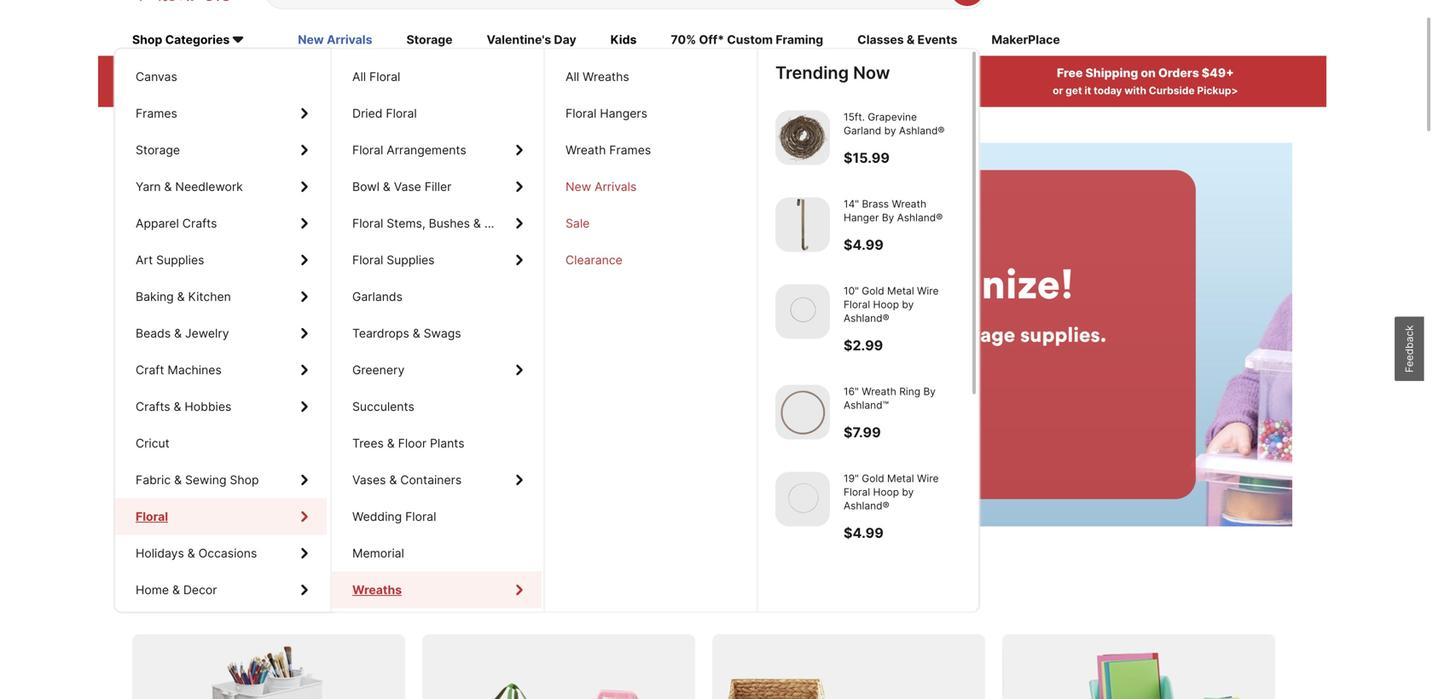 Task type: vqa. For each thing, say whether or not it's contained in the screenshot.


Task type: describe. For each thing, give the bounding box(es) containing it.
by inside 15ft. grapevine garland by ashland®
[[884, 125, 896, 137]]

home for storage
[[136, 583, 169, 598]]

off*
[[699, 33, 724, 47]]

fabric & sewing shop link for 70% off* custom framing
[[115, 462, 327, 499]]

categories
[[165, 33, 230, 47]]

storage link for classes & events
[[115, 132, 327, 168]]

you scored a free $5 bonus reward image
[[0, 143, 539, 527]]

decor for new arrivals
[[183, 583, 217, 598]]

$7.99
[[844, 424, 881, 441]]

three water hyacinth baskets in white, brown and tan image
[[712, 635, 985, 699]]

up
[[633, 322, 658, 348]]

art for valentine's day
[[136, 253, 153, 267]]

hobbies for kids
[[185, 400, 231, 414]]

craft machines for shop categories
[[136, 363, 222, 377]]

all for all wreaths
[[566, 70, 579, 84]]

home & decor for storage
[[136, 583, 217, 598]]

yarn & needlework link for classes & events
[[115, 168, 327, 205]]

valentine's
[[487, 33, 551, 47]]

15ft. grapevine garland by ashland®
[[844, 111, 945, 137]]

framing
[[776, 33, 823, 47]]

supplies for new arrivals
[[156, 253, 204, 267]]

floral arrangements link
[[332, 132, 542, 168]]

supplies for storage
[[156, 253, 204, 267]]

home & decor link for storage
[[115, 572, 327, 609]]

home & decor link for shop categories
[[115, 572, 327, 609]]

yarn for 70% off* custom framing
[[136, 180, 161, 194]]

stems,
[[387, 216, 425, 231]]

beads & jewelry for storage
[[136, 326, 229, 341]]

shop categories
[[132, 33, 230, 47]]

vases & containers
[[352, 473, 462, 487]]

floral link for 70% off* custom framing
[[115, 499, 327, 535]]

fabric & sewing shop link for shop categories
[[115, 462, 327, 499]]

every
[[417, 586, 473, 611]]

in
[[719, 66, 730, 80]]

brass
[[862, 198, 889, 210]]

ashland™
[[844, 399, 889, 412]]

beads & jewelry for shop categories
[[136, 326, 229, 341]]

9%
[[698, 66, 716, 80]]

creative
[[216, 586, 297, 611]]

apparel crafts link for kids
[[115, 205, 327, 242]]

orders
[[1158, 66, 1199, 80]]

yarn & needlework link for new arrivals
[[115, 168, 327, 205]]

60%
[[688, 322, 731, 348]]

needlework for new arrivals
[[175, 180, 243, 194]]

hobbies for shop categories
[[185, 400, 231, 414]]

shop categories link
[[132, 31, 264, 50]]

sale
[[566, 216, 590, 231]]

holidays for shop categories
[[136, 546, 184, 561]]

save on creative storage for every space.
[[132, 586, 545, 611]]

trending now
[[775, 62, 890, 83]]

makerplace link
[[991, 31, 1060, 50]]

rewards
[[732, 66, 784, 80]]

baking & kitchen for kids
[[136, 290, 231, 304]]

wedding floral link
[[332, 499, 542, 535]]

art supplies for 70% off* custom framing
[[136, 253, 204, 267]]

earn 9% in rewards when you use your michaels™ credit card.³ details & apply>
[[576, 66, 876, 97]]

canvas link for storage
[[115, 58, 327, 95]]

holidays & occasions for kids
[[136, 546, 257, 561]]

holidays for classes & events
[[136, 546, 184, 561]]

plants
[[430, 436, 465, 451]]

score up to 60% off essential storage supplies.
[[573, 322, 1021, 348]]

fabric for 70% off* custom framing
[[136, 473, 171, 487]]

teardrops & swags
[[352, 326, 461, 341]]

cricut link for new arrivals
[[115, 425, 327, 462]]

holidays & occasions link for 70% off* custom framing
[[115, 535, 327, 572]]

your
[[647, 85, 670, 97]]

storage for kids
[[136, 143, 180, 157]]

craft machines link for 70% off* custom framing
[[115, 352, 327, 389]]

beads & jewelry link for shop categories
[[115, 315, 327, 352]]

the big storage sale up to 60% off storage solutions with woman holding plastic containers image
[[539, 143, 1433, 527]]

cricut link for classes & events
[[115, 425, 327, 462]]

apparel for new arrivals
[[136, 216, 179, 231]]

by inside 14" brass wreath hanger by ashland®
[[882, 212, 894, 224]]

70% off* custom framing
[[671, 33, 823, 47]]

holidays for 70% off* custom framing
[[136, 546, 184, 561]]

hobbies for valentine's day
[[185, 400, 231, 414]]

earn
[[668, 66, 695, 80]]

trees & floor plants link
[[332, 425, 542, 462]]

shop for kids
[[230, 473, 259, 487]]

off
[[736, 322, 762, 348]]

with inside 20% off all regular price purchases with code daily23us. exclusions apply>
[[190, 85, 212, 97]]

organize!
[[799, 258, 988, 310]]

1 vertical spatial on
[[186, 586, 211, 611]]

events
[[917, 33, 957, 47]]

by for $4.99
[[902, 486, 914, 499]]

art supplies for valentine's day
[[136, 253, 204, 267]]

colorful plastic storage bins image
[[1002, 635, 1275, 699]]

yarn for kids
[[136, 180, 161, 194]]

craft for kids
[[136, 363, 164, 377]]

floor
[[398, 436, 427, 451]]

teardrops
[[352, 326, 409, 341]]

grapevine
[[868, 111, 917, 123]]

beads & jewelry link for new arrivals
[[115, 315, 327, 352]]

hoop for $4.99
[[873, 486, 899, 499]]

by inside 16" wreath ring by ashland™
[[923, 386, 936, 398]]

apparel for storage
[[136, 216, 179, 231]]

1 horizontal spatial wreaths
[[583, 70, 629, 84]]

home & decor link for valentine's day
[[115, 572, 327, 609]]

baking for shop categories
[[136, 290, 174, 304]]

20% off all regular price purchases with code daily23us. exclusions apply>
[[186, 66, 399, 97]]

decor for shop categories
[[183, 583, 217, 598]]

new for bottommost new arrivals link
[[566, 180, 591, 194]]

filler
[[425, 180, 452, 194]]

holidays for valentine's day
[[136, 546, 184, 561]]

floral inside floral supplies link
[[352, 253, 383, 267]]

new arrivals for the leftmost new arrivals link
[[298, 33, 372, 47]]

sewing for storage
[[185, 473, 226, 487]]

classes
[[857, 33, 904, 47]]

purchases
[[337, 66, 399, 80]]

frames for shop categories
[[136, 106, 177, 121]]

now
[[853, 62, 890, 83]]

15ft.
[[844, 111, 865, 123]]

curbside
[[1149, 85, 1195, 97]]

1 vertical spatial wreaths
[[352, 583, 402, 598]]

garland
[[844, 125, 881, 137]]

craft machines for 70% off* custom framing
[[136, 363, 222, 377]]

succulents link
[[332, 389, 542, 425]]

bowl & vase filler link
[[332, 168, 542, 205]]

off
[[215, 66, 234, 80]]

all floral
[[352, 70, 400, 84]]

holidays & occasions for shop categories
[[136, 546, 257, 561]]

kitchen for 70% off* custom framing
[[188, 290, 231, 304]]

decor for valentine's day
[[183, 583, 217, 598]]

16" wreath ring by ashland™
[[844, 386, 936, 412]]

machines for 70% off* custom framing
[[167, 363, 222, 377]]

decor for 70% off* custom framing
[[183, 583, 217, 598]]

beads & jewelry for valentine's day
[[136, 326, 229, 341]]

$4.99 for 19" gold metal wire floral hoop by ashland®
[[844, 525, 884, 542]]

fabric & sewing shop for shop categories
[[136, 473, 259, 487]]

craft for new arrivals
[[136, 363, 164, 377]]

floral inside 19" gold metal wire floral hoop by ashland®
[[844, 486, 870, 499]]

cricut for new arrivals
[[136, 436, 170, 451]]

sale link
[[545, 205, 755, 242]]

dried
[[352, 106, 383, 121]]

holidays & occasions for 70% off* custom framing
[[136, 546, 257, 561]]

picks
[[484, 216, 514, 231]]

trees & floor plants
[[352, 436, 465, 451]]

vase
[[394, 180, 421, 194]]

1 vertical spatial new arrivals link
[[545, 168, 755, 205]]

save
[[132, 586, 181, 611]]

pickup>
[[1197, 85, 1238, 97]]

trees
[[352, 436, 384, 451]]

apparel for shop categories
[[136, 216, 179, 231]]

jewelry for classes & events
[[185, 326, 229, 341]]

supplies.
[[935, 322, 1021, 348]]

apply>
[[361, 85, 395, 97]]

canvas for storage
[[136, 70, 177, 84]]

storage for valentine's day
[[136, 143, 180, 157]]

frames for new arrivals
[[136, 106, 177, 121]]

$49+
[[1202, 66, 1234, 80]]

gold for $2.99
[[862, 285, 884, 297]]

apparel crafts link for valentine's day
[[115, 205, 327, 242]]

floral inside all floral link
[[369, 70, 400, 84]]

floral hangers link
[[545, 95, 755, 132]]

item undefined image for 10" gold metal wire floral hoop by ashland®
[[775, 284, 830, 339]]

apparel crafts link for storage
[[115, 205, 327, 242]]

10"
[[844, 285, 859, 297]]

beads for kids
[[136, 326, 171, 341]]

home for 70% off* custom framing
[[136, 583, 169, 598]]

& inside earn 9% in rewards when you use your michaels™ credit card.³ details & apply>
[[831, 85, 838, 97]]

ashland® inside 10" gold metal wire floral hoop by ashland®
[[844, 312, 889, 325]]

greenery link
[[332, 352, 542, 389]]

custom
[[727, 33, 773, 47]]

ready. set. organize!
[[573, 258, 988, 310]]

floral inside 10" gold metal wire floral hoop by ashland®
[[844, 299, 870, 311]]

home & decor for valentine's day
[[136, 583, 217, 598]]

today
[[1094, 85, 1122, 97]]

wreath inside 16" wreath ring by ashland™
[[862, 386, 896, 398]]

art for classes & events
[[136, 253, 153, 267]]

baking & kitchen link for new arrivals
[[115, 279, 327, 315]]

swags
[[424, 326, 461, 341]]

kitchen for shop categories
[[188, 290, 231, 304]]

fabric & sewing shop for new arrivals
[[136, 473, 259, 487]]

art for kids
[[136, 253, 153, 267]]

vases
[[352, 473, 386, 487]]

1 horizontal spatial storage
[[857, 322, 930, 348]]

shop inside shop categories link
[[132, 33, 162, 47]]

wreaths link
[[332, 572, 542, 609]]

home & decor for classes & events
[[136, 583, 217, 598]]

shop for classes & events
[[230, 473, 259, 487]]

memorial link
[[332, 535, 542, 572]]

apparel for 70% off* custom framing
[[136, 216, 179, 231]]



Task type: locate. For each thing, give the bounding box(es) containing it.
0 vertical spatial gold
[[862, 285, 884, 297]]

item undefined image left the 19"
[[775, 472, 830, 527]]

frames link for storage
[[115, 95, 327, 132]]

yarn & needlework for shop categories
[[136, 180, 243, 194]]

0 horizontal spatial new arrivals
[[298, 33, 372, 47]]

new arrivals link
[[298, 31, 372, 50], [545, 168, 755, 205]]

frames link for valentine's day
[[115, 95, 327, 132]]

0 horizontal spatial by
[[882, 212, 894, 224]]

frames for storage
[[136, 106, 177, 121]]

hoop inside 19" gold metal wire floral hoop by ashland®
[[873, 486, 899, 499]]

5 item undefined image from the top
[[775, 472, 830, 527]]

home & decor link for classes & events
[[115, 572, 327, 609]]

by inside 19" gold metal wire floral hoop by ashland®
[[902, 486, 914, 499]]

0 horizontal spatial with
[[190, 85, 212, 97]]

0 vertical spatial $4.99
[[844, 237, 884, 253]]

floral inside floral arrangements link
[[352, 143, 383, 157]]

0 vertical spatial by
[[882, 212, 894, 224]]

fabric
[[136, 473, 171, 487], [136, 473, 171, 487], [136, 473, 171, 487], [136, 473, 171, 487], [136, 473, 171, 487], [136, 473, 171, 487], [136, 473, 171, 487], [136, 473, 171, 487]]

decor
[[183, 583, 217, 598], [183, 583, 217, 598], [183, 583, 217, 598], [183, 583, 217, 598], [183, 583, 217, 598], [183, 583, 217, 598], [183, 583, 217, 598], [183, 583, 217, 598]]

holiday storage containers image
[[422, 635, 695, 699]]

floral inside wedding floral link
[[405, 510, 436, 524]]

cricut link for valentine's day
[[115, 425, 327, 462]]

michaels™
[[672, 85, 724, 97]]

craft machines for valentine's day
[[136, 363, 222, 377]]

item undefined image
[[775, 110, 830, 165], [775, 197, 830, 252], [775, 284, 830, 339], [775, 385, 830, 440], [775, 472, 830, 527]]

1 hoop from the top
[[873, 299, 899, 311]]

2 $4.99 from the top
[[844, 525, 884, 542]]

fabric & sewing shop link for kids
[[115, 462, 327, 499]]

cricut for shop categories
[[136, 436, 170, 451]]

wire up supplies.
[[917, 285, 939, 297]]

1 horizontal spatial arrivals
[[595, 180, 637, 194]]

with
[[190, 85, 212, 97], [1124, 85, 1146, 97]]

canvas link for classes & events
[[115, 58, 327, 95]]

on
[[1141, 66, 1156, 80], [186, 586, 211, 611]]

home & decor
[[136, 583, 217, 598], [136, 583, 217, 598], [136, 583, 217, 598], [136, 583, 217, 598], [136, 583, 217, 598], [136, 583, 217, 598], [136, 583, 217, 598], [136, 583, 217, 598]]

apparel crafts for kids
[[136, 216, 217, 231]]

ashland® down the 19"
[[844, 500, 889, 512]]

vases & containers link
[[332, 462, 542, 499]]

new arrivals up price
[[298, 33, 372, 47]]

1 horizontal spatial new arrivals
[[566, 180, 637, 194]]

wreath up ashland™ on the bottom of page
[[862, 386, 896, 398]]

1 horizontal spatial all
[[352, 70, 366, 84]]

craft machines for storage
[[136, 363, 222, 377]]

storage
[[857, 322, 930, 348], [302, 586, 379, 611]]

craft machines
[[136, 363, 222, 377], [136, 363, 222, 377], [136, 363, 222, 377], [136, 363, 222, 377], [136, 363, 222, 377], [136, 363, 222, 377], [136, 363, 222, 377], [136, 363, 222, 377]]

new up sale
[[566, 180, 591, 194]]

wire right the 19"
[[917, 473, 939, 485]]

craft for 70% off* custom framing
[[136, 363, 164, 377]]

needlework for valentine's day
[[175, 180, 243, 194]]

wedding
[[352, 510, 402, 524]]

greenery
[[352, 363, 405, 377]]

by right ring
[[923, 386, 936, 398]]

metal right the 19"
[[887, 473, 914, 485]]

1 vertical spatial arrivals
[[595, 180, 637, 194]]

frames link for 70% off* custom framing
[[115, 95, 327, 132]]

floral inside dried floral link
[[386, 106, 417, 121]]

1 wire from the top
[[917, 285, 939, 297]]

hanger
[[844, 212, 879, 224]]

baking & kitchen for valentine's day
[[136, 290, 231, 304]]

craft
[[136, 363, 164, 377], [136, 363, 164, 377], [136, 363, 164, 377], [136, 363, 164, 377], [136, 363, 164, 377], [136, 363, 164, 377], [136, 363, 164, 377], [136, 363, 164, 377]]

yarn & needlework link
[[115, 168, 327, 205], [115, 168, 327, 205], [115, 168, 327, 205], [115, 168, 327, 205], [115, 168, 327, 205], [115, 168, 327, 205], [115, 168, 327, 205], [115, 168, 327, 205]]

1 vertical spatial $4.99
[[844, 525, 884, 542]]

art supplies for shop categories
[[136, 253, 204, 267]]

holidays & occasions for classes & events
[[136, 546, 257, 561]]

white rolling cart with art supplies image
[[132, 635, 405, 699]]

14" brass wreath hanger by ashland®
[[844, 198, 943, 224]]

machines for shop categories
[[167, 363, 222, 377]]

1 vertical spatial hoop
[[873, 486, 899, 499]]

shop for storage
[[230, 473, 259, 487]]

frames for valentine's day
[[136, 106, 177, 121]]

valentine's day
[[487, 33, 576, 47]]

art for 70% off* custom framing
[[136, 253, 153, 267]]

art supplies link for valentine's day
[[115, 242, 327, 279]]

floral supplies
[[352, 253, 435, 267]]

1 vertical spatial wire
[[917, 473, 939, 485]]

card.³
[[760, 85, 791, 97]]

occasions
[[198, 546, 257, 561], [198, 546, 257, 561], [198, 546, 257, 561], [198, 546, 257, 561], [198, 546, 257, 561], [198, 546, 257, 561], [198, 546, 257, 561], [198, 546, 257, 561]]

crafts & hobbies link for valentine's day
[[115, 389, 327, 425]]

wreaths
[[583, 70, 629, 84], [352, 583, 402, 598]]

all right off
[[237, 66, 253, 80]]

$4.99 down 19" gold metal wire floral hoop by ashland® at the right of the page
[[844, 525, 884, 542]]

wire inside 19" gold metal wire floral hoop by ashland®
[[917, 473, 939, 485]]

floral link for kids
[[115, 499, 327, 535]]

wreath frames
[[566, 143, 651, 157]]

supplies for classes & events
[[156, 253, 204, 267]]

beads & jewelry link for kids
[[115, 315, 327, 352]]

details
[[794, 85, 828, 97]]

floral link
[[115, 499, 327, 535], [115, 499, 327, 535], [115, 499, 327, 535], [115, 499, 327, 535], [115, 499, 327, 535], [115, 499, 327, 535], [115, 499, 327, 535], [115, 499, 327, 535]]

yarn & needlework for storage
[[136, 180, 243, 194]]

holidays & occasions
[[136, 546, 257, 561], [136, 546, 257, 561], [136, 546, 257, 561], [136, 546, 257, 561], [136, 546, 257, 561], [136, 546, 257, 561], [136, 546, 257, 561], [136, 546, 257, 561]]

new arrivals link down wreath frames
[[545, 168, 755, 205]]

by for $2.99
[[902, 299, 914, 311]]

storage link
[[406, 31, 452, 50], [115, 132, 327, 168], [115, 132, 327, 168], [115, 132, 327, 168], [115, 132, 327, 168], [115, 132, 327, 168], [115, 132, 327, 168], [115, 132, 327, 168], [115, 132, 327, 168]]

ashland® right hanger
[[897, 212, 943, 224]]

14"
[[844, 198, 859, 210]]

all inside 20% off all regular price purchases with code daily23us. exclusions apply>
[[237, 66, 253, 80]]

0 vertical spatial wreaths
[[583, 70, 629, 84]]

item undefined image for 19" gold metal wire floral hoop by ashland®
[[775, 472, 830, 527]]

0 vertical spatial on
[[1141, 66, 1156, 80]]

0 vertical spatial new arrivals link
[[298, 31, 372, 50]]

yarn & needlework link for storage
[[115, 168, 327, 205]]

shipping
[[1085, 66, 1138, 80]]

0 vertical spatial new arrivals
[[298, 33, 372, 47]]

canvas for shop categories
[[136, 70, 177, 84]]

wire for $4.99
[[917, 473, 939, 485]]

occasions for kids
[[198, 546, 257, 561]]

home for shop categories
[[136, 583, 169, 598]]

70% off* custom framing link
[[671, 31, 823, 50]]

gold right the 19"
[[862, 473, 884, 485]]

ashland® inside 14" brass wreath hanger by ashland®
[[897, 212, 943, 224]]

2 gold from the top
[[862, 473, 884, 485]]

bushes
[[429, 216, 470, 231]]

storage down organize!
[[857, 322, 930, 348]]

metal inside 10" gold metal wire floral hoop by ashland®
[[887, 285, 914, 297]]

occasions for 70% off* custom framing
[[198, 546, 257, 561]]

1 item undefined image from the top
[[775, 110, 830, 165]]

1 with from the left
[[190, 85, 212, 97]]

2 with from the left
[[1124, 85, 1146, 97]]

fabric & sewing shop
[[136, 473, 259, 487], [136, 473, 259, 487], [136, 473, 259, 487], [136, 473, 259, 487], [136, 473, 259, 487], [136, 473, 259, 487], [136, 473, 259, 487], [136, 473, 259, 487]]

1 horizontal spatial with
[[1124, 85, 1146, 97]]

3 item undefined image from the top
[[775, 284, 830, 339]]

beads for shop categories
[[136, 326, 171, 341]]

frames for kids
[[136, 106, 177, 121]]

0 vertical spatial hoop
[[873, 299, 899, 311]]

fabric for new arrivals
[[136, 473, 171, 487]]

you
[[606, 85, 624, 97]]

1 vertical spatial new
[[566, 180, 591, 194]]

makerplace
[[991, 33, 1060, 47]]

on right save
[[186, 586, 211, 611]]

1 vertical spatial metal
[[887, 473, 914, 485]]

decor for kids
[[183, 583, 217, 598]]

wreath right brass on the top right
[[892, 198, 926, 210]]

baking & kitchen link for 70% off* custom framing
[[115, 279, 327, 315]]

with down 20%
[[190, 85, 212, 97]]

art for new arrivals
[[136, 253, 153, 267]]

0 horizontal spatial on
[[186, 586, 211, 611]]

fabric & sewing shop for 70% off* custom framing
[[136, 473, 259, 487]]

hoop inside 10" gold metal wire floral hoop by ashland®
[[873, 299, 899, 311]]

art supplies
[[136, 253, 204, 267], [136, 253, 204, 267], [136, 253, 204, 267], [136, 253, 204, 267], [136, 253, 204, 267], [136, 253, 204, 267], [136, 253, 204, 267], [136, 253, 204, 267]]

free shipping on orders $49+ or get it today with curbside pickup>
[[1053, 66, 1238, 97]]

2 metal from the top
[[887, 473, 914, 485]]

2 vertical spatial by
[[902, 486, 914, 499]]

item undefined image left 14"
[[775, 197, 830, 252]]

1 $4.99 from the top
[[844, 237, 884, 253]]

clearance link
[[545, 242, 755, 279]]

day
[[554, 33, 576, 47]]

home for new arrivals
[[136, 583, 169, 598]]

credit
[[726, 85, 757, 97]]

4 item undefined image from the top
[[775, 385, 830, 440]]

2 horizontal spatial all
[[566, 70, 579, 84]]

1 metal from the top
[[887, 285, 914, 297]]

art supplies link for kids
[[115, 242, 327, 279]]

craft for valentine's day
[[136, 363, 164, 377]]

on inside free shipping on orders $49+ or get it today with curbside pickup>
[[1141, 66, 1156, 80]]

$4.99 for 14" brass wreath hanger by ashland®
[[844, 237, 884, 253]]

0 vertical spatial new
[[298, 33, 324, 47]]

ashland® inside 15ft. grapevine garland by ashland®
[[899, 125, 945, 137]]

by inside 10" gold metal wire floral hoop by ashland®
[[902, 299, 914, 311]]

floral link for classes & events
[[115, 499, 327, 535]]

wreath down floral hangers
[[566, 143, 606, 157]]

floral hangers
[[566, 106, 647, 121]]

memorial
[[352, 546, 404, 561]]

needlework
[[175, 180, 243, 194], [175, 180, 243, 194], [175, 180, 243, 194], [175, 180, 243, 194], [175, 180, 243, 194], [175, 180, 243, 194], [175, 180, 243, 194], [175, 180, 243, 194]]

holidays & occasions link
[[115, 535, 327, 572], [115, 535, 327, 572], [115, 535, 327, 572], [115, 535, 327, 572], [115, 535, 327, 572], [115, 535, 327, 572], [115, 535, 327, 572], [115, 535, 327, 572]]

new arrivals down wreath frames
[[566, 180, 637, 194]]

0 vertical spatial storage
[[857, 322, 930, 348]]

use
[[626, 85, 645, 97]]

ashland® down grapevine
[[899, 125, 945, 137]]

trending
[[775, 62, 849, 83]]

item undefined image left 16"
[[775, 385, 830, 440]]

baking & kitchen for new arrivals
[[136, 290, 231, 304]]

item undefined image for 16" wreath ring by ashland™
[[775, 385, 830, 440]]

art supplies link for storage
[[115, 242, 327, 279]]

0 horizontal spatial new
[[298, 33, 324, 47]]

2 item undefined image from the top
[[775, 197, 830, 252]]

yarn & needlework link for 70% off* custom framing
[[115, 168, 327, 205]]

ashland® up $2.99 on the right of the page
[[844, 312, 889, 325]]

fabric for kids
[[136, 473, 171, 487]]

by
[[882, 212, 894, 224], [923, 386, 936, 398]]

succulents
[[352, 400, 414, 414]]

0 horizontal spatial storage
[[302, 586, 379, 611]]

with right today
[[1124, 85, 1146, 97]]

floral inside floral stems, bushes & picks link
[[352, 216, 383, 231]]

with inside free shipping on orders $49+ or get it today with curbside pickup>
[[1124, 85, 1146, 97]]

apply>
[[840, 85, 876, 97]]

1 vertical spatial by
[[923, 386, 936, 398]]

all
[[237, 66, 253, 80], [352, 70, 366, 84], [566, 70, 579, 84]]

2 vertical spatial wreath
[[862, 386, 896, 398]]

valentine's day link
[[487, 31, 576, 50]]

20%
[[186, 66, 213, 80]]

0 horizontal spatial new arrivals link
[[298, 31, 372, 50]]

craft for classes & events
[[136, 363, 164, 377]]

hoop down $7.99
[[873, 486, 899, 499]]

1 vertical spatial by
[[902, 299, 914, 311]]

apparel crafts for classes & events
[[136, 216, 217, 231]]

kids link
[[610, 31, 637, 50]]

beads & jewelry
[[136, 326, 229, 341], [136, 326, 229, 341], [136, 326, 229, 341], [136, 326, 229, 341], [136, 326, 229, 341], [136, 326, 229, 341], [136, 326, 229, 341], [136, 326, 229, 341]]

item undefined image left 10"
[[775, 284, 830, 339]]

kitchen for valentine's day
[[188, 290, 231, 304]]

1 vertical spatial new arrivals
[[566, 180, 637, 194]]

baking
[[136, 290, 174, 304], [136, 290, 174, 304], [136, 290, 174, 304], [136, 290, 174, 304], [136, 290, 174, 304], [136, 290, 174, 304], [136, 290, 174, 304], [136, 290, 174, 304]]

2 wire from the top
[[917, 473, 939, 485]]

arrivals up "purchases"
[[327, 33, 372, 47]]

gold inside 10" gold metal wire floral hoop by ashland®
[[862, 285, 884, 297]]

crafts & hobbies
[[136, 400, 231, 414], [136, 400, 231, 414], [136, 400, 231, 414], [136, 400, 231, 414], [136, 400, 231, 414], [136, 400, 231, 414], [136, 400, 231, 414], [136, 400, 231, 414]]

holidays for new arrivals
[[136, 546, 184, 561]]

0 horizontal spatial arrivals
[[327, 33, 372, 47]]

wire inside 10" gold metal wire floral hoop by ashland®
[[917, 285, 939, 297]]

1 vertical spatial gold
[[862, 473, 884, 485]]

beads & jewelry link
[[115, 315, 327, 352], [115, 315, 327, 352], [115, 315, 327, 352], [115, 315, 327, 352], [115, 315, 327, 352], [115, 315, 327, 352], [115, 315, 327, 352], [115, 315, 327, 352]]

floral link for storage
[[115, 499, 327, 535]]

$2.99
[[844, 337, 883, 354]]

baking & kitchen for shop categories
[[136, 290, 231, 304]]

ring
[[899, 386, 920, 398]]

for
[[384, 586, 412, 611]]

2 hoop from the top
[[873, 486, 899, 499]]

new arrivals link up price
[[298, 31, 372, 50]]

all up when at the top left of the page
[[566, 70, 579, 84]]

1 horizontal spatial new
[[566, 180, 591, 194]]

cricut link
[[115, 425, 327, 462], [115, 425, 327, 462], [115, 425, 327, 462], [115, 425, 327, 462], [115, 425, 327, 462], [115, 425, 327, 462], [115, 425, 327, 462], [115, 425, 327, 462]]

to
[[663, 322, 683, 348]]

floral inside floral hangers link
[[566, 106, 597, 121]]

floral stems, bushes & picks link
[[332, 205, 542, 242]]

beads & jewelry link for 70% off* custom framing
[[115, 315, 327, 352]]

apparel
[[136, 216, 179, 231], [136, 216, 179, 231], [136, 216, 179, 231], [136, 216, 179, 231], [136, 216, 179, 231], [136, 216, 179, 231], [136, 216, 179, 231], [136, 216, 179, 231]]

1 vertical spatial storage
[[302, 586, 379, 611]]

dried floral link
[[332, 95, 542, 132]]

machines for kids
[[167, 363, 222, 377]]

get
[[1066, 85, 1082, 97]]

fabric for valentine's day
[[136, 473, 171, 487]]

all wreaths link
[[545, 58, 755, 95]]

wreaths up you
[[583, 70, 629, 84]]

apparel for valentine's day
[[136, 216, 179, 231]]

0 vertical spatial arrivals
[[327, 33, 372, 47]]

new up price
[[298, 33, 324, 47]]

it
[[1084, 85, 1091, 97]]

0 horizontal spatial all
[[237, 66, 253, 80]]

supplies for kids
[[156, 253, 204, 267]]

wreath inside 14" brass wreath hanger by ashland®
[[892, 198, 926, 210]]

art for storage
[[136, 253, 153, 267]]

item undefined image down details
[[775, 110, 830, 165]]

16"
[[844, 386, 859, 398]]

holidays & occasions link for shop categories
[[115, 535, 327, 572]]

storage for shop categories
[[136, 143, 180, 157]]

metal inside 19" gold metal wire floral hoop by ashland®
[[887, 473, 914, 485]]

home & decor link for 70% off* custom framing
[[115, 572, 327, 609]]

wreaths down memorial
[[352, 583, 402, 598]]

ashland® inside 19" gold metal wire floral hoop by ashland®
[[844, 500, 889, 512]]

hobbies for new arrivals
[[185, 400, 231, 414]]

on up curbside
[[1141, 66, 1156, 80]]

fabric for classes & events
[[136, 473, 171, 487]]

garlands link
[[332, 279, 542, 315]]

baking & kitchen link for valentine's day
[[115, 279, 327, 315]]

$4.99 down hanger
[[844, 237, 884, 253]]

1 horizontal spatial new arrivals link
[[545, 168, 755, 205]]

by down brass on the top right
[[882, 212, 894, 224]]

storage left for
[[302, 586, 379, 611]]

craft machines link for shop categories
[[115, 352, 327, 389]]

yarn & needlework link for kids
[[115, 168, 327, 205]]

metal right 10"
[[887, 285, 914, 297]]

apparel crafts for 70% off* custom framing
[[136, 216, 217, 231]]

bowl
[[352, 180, 379, 194]]

floral arrangements
[[352, 143, 466, 157]]

0 vertical spatial metal
[[887, 285, 914, 297]]

0 vertical spatial by
[[884, 125, 896, 137]]

art supplies for kids
[[136, 253, 204, 267]]

beads & jewelry for kids
[[136, 326, 229, 341]]

home for classes & events
[[136, 583, 169, 598]]

all up apply>
[[352, 70, 366, 84]]

arrivals down wreath frames
[[595, 180, 637, 194]]

gold right 10"
[[862, 285, 884, 297]]

1 horizontal spatial by
[[923, 386, 936, 398]]

0 horizontal spatial wreaths
[[352, 583, 402, 598]]

fabric & sewing shop link
[[115, 462, 327, 499], [115, 462, 327, 499], [115, 462, 327, 499], [115, 462, 327, 499], [115, 462, 327, 499], [115, 462, 327, 499], [115, 462, 327, 499], [115, 462, 327, 499]]

hoop up $2.99 on the right of the page
[[873, 299, 899, 311]]

jewelry for kids
[[185, 326, 229, 341]]

kids
[[610, 33, 637, 47]]

1 vertical spatial wreath
[[892, 198, 926, 210]]

1 gold from the top
[[862, 285, 884, 297]]

needlework for storage
[[175, 180, 243, 194]]

gold inside 19" gold metal wire floral hoop by ashland®
[[862, 473, 884, 485]]

art for shop categories
[[136, 253, 153, 267]]

new arrivals
[[298, 33, 372, 47], [566, 180, 637, 194]]

baking & kitchen link for classes & events
[[115, 279, 327, 315]]

baking & kitchen for storage
[[136, 290, 231, 304]]

0 vertical spatial wreath
[[566, 143, 606, 157]]

0 vertical spatial wire
[[917, 285, 939, 297]]

art supplies link for classes & events
[[115, 242, 327, 279]]

cricut for classes & events
[[136, 436, 170, 451]]

bowl & vase filler
[[352, 180, 452, 194]]

1 horizontal spatial on
[[1141, 66, 1156, 80]]

storage link for new arrivals
[[115, 132, 327, 168]]

fabric & sewing shop link for storage
[[115, 462, 327, 499]]



